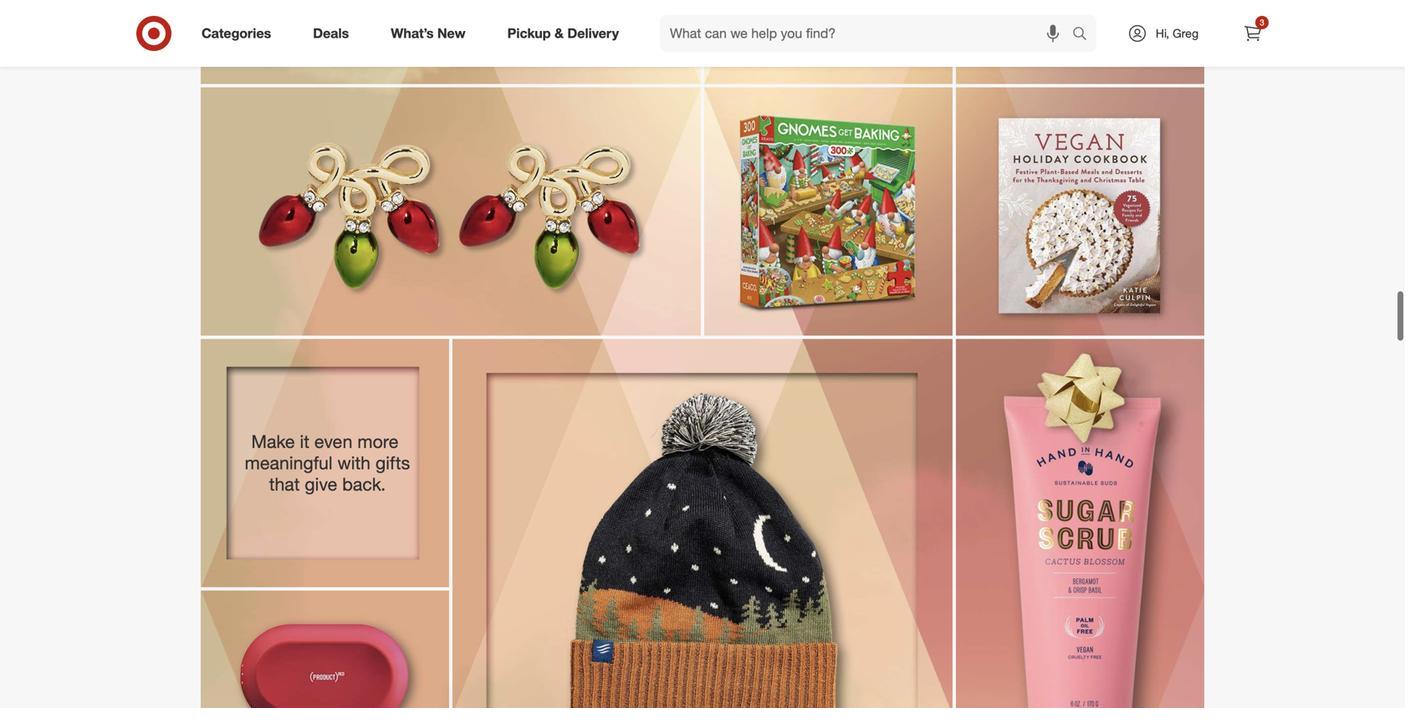 Task type: describe. For each thing, give the bounding box(es) containing it.
that
[[269, 474, 300, 495]]

it
[[300, 431, 310, 452]]

make it even more meaningful with gifts that give back.
[[240, 431, 410, 495]]

deals link
[[299, 15, 370, 52]]

hi,
[[1156, 26, 1170, 41]]

greg
[[1173, 26, 1199, 41]]

what's
[[391, 25, 434, 41]]

pickup & delivery link
[[493, 15, 640, 52]]

gifts
[[376, 452, 410, 474]]

more
[[358, 431, 399, 452]]

search button
[[1065, 15, 1105, 55]]

categories
[[202, 25, 271, 41]]

meaningful
[[245, 452, 333, 474]]



Task type: vqa. For each thing, say whether or not it's contained in the screenshot.
Outdoor Furniture's "Outdoor"
no



Task type: locate. For each thing, give the bounding box(es) containing it.
what's new link
[[377, 15, 487, 52]]

even
[[314, 431, 353, 452]]

3
[[1260, 17, 1265, 28]]

What can we help you find? suggestions appear below search field
[[660, 15, 1077, 52]]

3 link
[[1235, 15, 1271, 52]]

pickup & delivery
[[507, 25, 619, 41]]

hi, greg
[[1156, 26, 1199, 41]]

delivery
[[567, 25, 619, 41]]

deals
[[313, 25, 349, 41]]

new
[[437, 25, 466, 41]]

search
[[1065, 27, 1105, 43]]

give
[[305, 474, 337, 495]]

categories link
[[187, 15, 292, 52]]

pickup
[[507, 25, 551, 41]]

with
[[338, 452, 371, 474]]

&
[[555, 25, 564, 41]]

make
[[251, 431, 295, 452]]

what's new
[[391, 25, 466, 41]]

back.
[[342, 474, 386, 495]]



